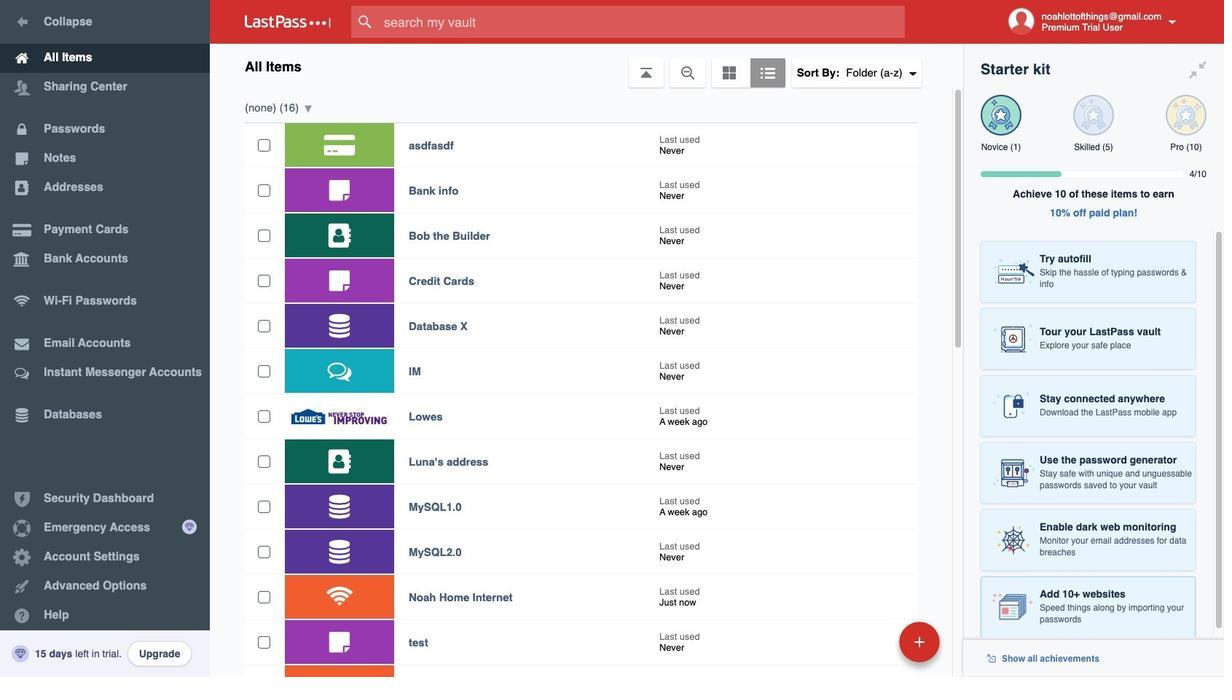 Task type: describe. For each thing, give the bounding box(es) containing it.
new item navigation
[[800, 618, 949, 677]]

search my vault text field
[[351, 6, 934, 38]]

vault options navigation
[[210, 44, 964, 87]]

new item element
[[800, 621, 946, 663]]

lastpass image
[[245, 15, 331, 28]]



Task type: locate. For each thing, give the bounding box(es) containing it.
Search search field
[[351, 6, 934, 38]]

main navigation navigation
[[0, 0, 210, 677]]



